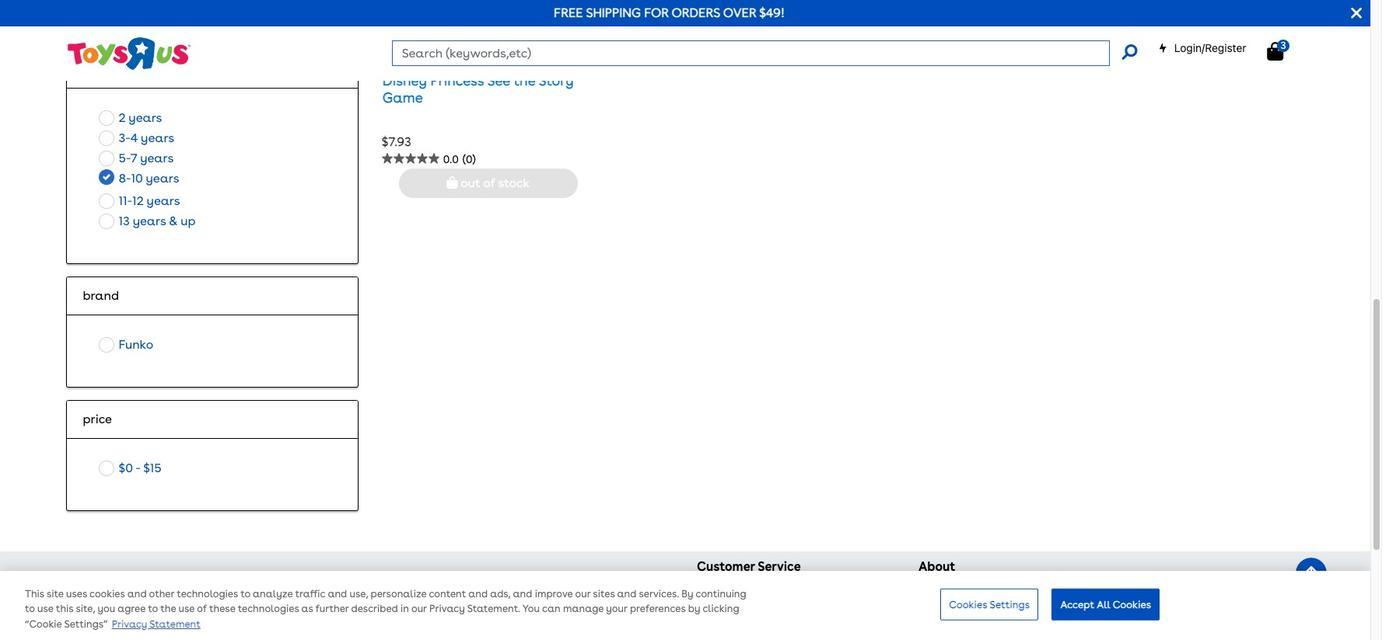 Task type: describe. For each thing, give the bounding box(es) containing it.
privacy statement link
[[112, 620, 201, 631]]

your
[[606, 604, 627, 616]]

service
[[758, 560, 801, 575]]

years for 7
[[140, 151, 174, 166]]

11-
[[119, 194, 132, 208]]

disney princess see the story game image
[[424, 0, 552, 37]]

preferences
[[630, 604, 686, 616]]

over
[[723, 5, 756, 20]]

4
[[131, 131, 138, 145]]

10
[[131, 171, 143, 186]]

by
[[688, 604, 700, 616]]

us for customer service
[[740, 585, 752, 597]]

accept all cookies
[[1061, 599, 1151, 611]]

ads,
[[490, 589, 511, 601]]

clicking
[[703, 604, 739, 616]]

of inside out of stock button
[[483, 176, 495, 191]]

5-7 years button
[[94, 149, 178, 169]]

for
[[644, 5, 669, 20]]

game
[[383, 90, 423, 106]]

13 years & up button
[[94, 212, 200, 232]]

customer
[[697, 560, 755, 575]]

years for 10
[[146, 171, 179, 186]]

$0
[[119, 461, 133, 476]]

all
[[1097, 599, 1110, 611]]

3
[[1281, 40, 1286, 51]]

this site uses cookies and other technologies to analyze traffic and use, personalize content and ads, and improve our sites and services. by continuing to use this site, you agree to the use of these technologies as further described in our privacy statement. you can manage your preferences by clicking "cookie settings"
[[25, 589, 746, 631]]

by
[[682, 589, 693, 601]]

out of stock button
[[399, 169, 578, 198]]

about us link
[[919, 585, 965, 597]]

settings"
[[64, 620, 108, 631]]

stock
[[498, 176, 530, 191]]

described
[[351, 604, 398, 616]]

0.0 (0)
[[443, 154, 476, 166]]

$0 - $15
[[119, 461, 162, 476]]

&
[[169, 214, 178, 229]]

about
[[919, 560, 956, 575]]

out
[[461, 176, 480, 191]]

12
[[132, 194, 144, 208]]

continuing
[[696, 589, 746, 601]]

analyze
[[253, 589, 293, 601]]

contact
[[697, 585, 738, 597]]

2 years
[[119, 110, 162, 125]]

cookies settings button
[[941, 589, 1039, 622]]

princess
[[430, 73, 484, 89]]

1 and from the left
[[127, 589, 147, 601]]

see
[[487, 73, 510, 89]]

3-
[[119, 131, 131, 145]]

2 years button
[[94, 108, 167, 128]]

use,
[[350, 589, 368, 601]]

the inside disney princess see the story game
[[514, 73, 535, 89]]

free shipping for orders over $49!
[[554, 5, 785, 20]]

1 use from the left
[[37, 604, 53, 616]]

5-
[[119, 151, 131, 166]]

13 years & up
[[119, 214, 196, 229]]

2 horizontal spatial to
[[241, 589, 250, 601]]

3 and from the left
[[468, 589, 488, 601]]

you
[[98, 604, 115, 616]]

traffic
[[295, 589, 325, 601]]

3-4 years button
[[94, 128, 179, 149]]

"cookie
[[25, 620, 62, 631]]

disney princess see the story game
[[383, 73, 574, 106]]

8-10 years
[[119, 171, 179, 186]]

site,
[[76, 604, 95, 616]]

(0)
[[463, 154, 476, 166]]

disney
[[383, 73, 427, 89]]

price element
[[83, 411, 342, 429]]

improve
[[535, 589, 573, 601]]

in
[[401, 604, 409, 616]]

11-12 years
[[119, 194, 180, 208]]

free
[[554, 5, 583, 20]]

login/register button
[[1158, 40, 1247, 56]]

1 horizontal spatial to
[[148, 604, 158, 616]]

0 horizontal spatial to
[[25, 604, 35, 616]]

2 cookies from the left
[[1113, 599, 1151, 611]]

about us
[[919, 585, 965, 597]]

privacy statement
[[112, 620, 201, 631]]



Task type: vqa. For each thing, say whether or not it's contained in the screenshot.
first the 5.0 (4) from the right
no



Task type: locate. For each thing, give the bounding box(es) containing it.
the inside this site uses cookies and other technologies to analyze traffic and use, personalize content and ads, and improve our sites and services. by continuing to use this site, you agree to the use of these technologies as further described in our privacy statement. you can manage your preferences by clicking "cookie settings"
[[160, 604, 176, 616]]

5-7 years
[[119, 151, 174, 166]]

to down this at the bottom left of the page
[[25, 604, 35, 616]]

contact us link
[[697, 585, 752, 597]]

8-
[[119, 171, 131, 186]]

privacy inside this site uses cookies and other technologies to analyze traffic and use, personalize content and ads, and improve our sites and services. by continuing to use this site, you agree to the use of these technologies as further described in our privacy statement. you can manage your preferences by clicking "cookie settings"
[[429, 604, 465, 616]]

1 horizontal spatial of
[[483, 176, 495, 191]]

statement.
[[467, 604, 520, 616]]

free shipping for orders over $49! link
[[554, 5, 785, 20]]

1 vertical spatial technologies
[[238, 604, 299, 616]]

shopping bag image
[[447, 177, 458, 189]]

0 vertical spatial our
[[575, 589, 591, 601]]

of right out
[[483, 176, 495, 191]]

years up 5-7 years
[[141, 131, 174, 145]]

privacy
[[919, 609, 958, 622]]

privacy down agree
[[112, 620, 147, 631]]

age element
[[83, 60, 342, 79]]

our
[[575, 589, 591, 601], [411, 604, 427, 616]]

close button image
[[1351, 5, 1362, 22]]

$7.93
[[382, 135, 411, 150]]

story
[[539, 73, 574, 89]]

of inside this site uses cookies and other technologies to analyze traffic and use, personalize content and ads, and improve our sites and services. by continuing to use this site, you agree to the use of these technologies as further described in our privacy statement. you can manage your preferences by clicking "cookie settings"
[[197, 604, 207, 616]]

personalize
[[371, 589, 427, 601]]

years up 3-4 years
[[129, 110, 162, 125]]

cookies right all
[[1113, 599, 1151, 611]]

1 cookies from the left
[[949, 599, 987, 611]]

toys r us image
[[66, 36, 191, 71]]

customer service
[[697, 560, 801, 575]]

0 horizontal spatial our
[[411, 604, 427, 616]]

brand
[[83, 289, 119, 303]]

1 vertical spatial the
[[160, 604, 176, 616]]

1 horizontal spatial our
[[575, 589, 591, 601]]

7
[[131, 151, 137, 166]]

technologies down "analyze"
[[238, 604, 299, 616]]

$49!
[[759, 5, 785, 20]]

0 vertical spatial the
[[514, 73, 535, 89]]

site
[[47, 589, 64, 601]]

of left these
[[197, 604, 207, 616]]

and
[[127, 589, 147, 601], [328, 589, 347, 601], [468, 589, 488, 601], [513, 589, 532, 601], [617, 589, 637, 601]]

1 us from the left
[[740, 585, 752, 597]]

the right see
[[514, 73, 535, 89]]

us for about
[[953, 585, 965, 597]]

privacy link
[[919, 609, 958, 622]]

1 horizontal spatial use
[[179, 604, 195, 616]]

years down 11-12 years on the left top of page
[[133, 214, 166, 229]]

and up statement.
[[468, 589, 488, 601]]

years
[[129, 110, 162, 125], [141, 131, 174, 145], [140, 151, 174, 166], [146, 171, 179, 186], [147, 194, 180, 208], [133, 214, 166, 229]]

funko button
[[94, 335, 158, 355]]

2
[[119, 110, 126, 125]]

privacy down content
[[429, 604, 465, 616]]

our up manage
[[575, 589, 591, 601]]

services.
[[639, 589, 679, 601]]

age
[[83, 61, 106, 76]]

settings
[[990, 599, 1030, 611]]

3 link
[[1267, 40, 1299, 61]]

about
[[919, 585, 950, 597]]

use up statement
[[179, 604, 195, 616]]

years for 4
[[141, 131, 174, 145]]

5 and from the left
[[617, 589, 637, 601]]

accept all cookies button
[[1052, 589, 1160, 622]]

None search field
[[392, 40, 1137, 66]]

1 horizontal spatial the
[[514, 73, 535, 89]]

13
[[119, 214, 130, 229]]

uses
[[66, 589, 87, 601]]

cookies down about us on the bottom right of page
[[949, 599, 987, 611]]

0 vertical spatial technologies
[[177, 589, 238, 601]]

and up you
[[513, 589, 532, 601]]

to left "analyze"
[[241, 589, 250, 601]]

agree
[[118, 604, 146, 616]]

us down customer service
[[740, 585, 752, 597]]

contact us
[[697, 585, 752, 597]]

1 horizontal spatial privacy
[[429, 604, 465, 616]]

shipping
[[586, 5, 641, 20]]

3-4 years
[[119, 131, 174, 145]]

0 horizontal spatial use
[[37, 604, 53, 616]]

cookies
[[89, 589, 125, 601]]

technologies up these
[[177, 589, 238, 601]]

0.0
[[443, 154, 459, 166]]

help
[[697, 609, 720, 622]]

0 horizontal spatial of
[[197, 604, 207, 616]]

manage
[[563, 604, 604, 616]]

shopping bag image
[[1267, 42, 1284, 61]]

cookies
[[949, 599, 987, 611], [1113, 599, 1151, 611]]

cookies settings
[[949, 599, 1030, 611]]

and up agree
[[127, 589, 147, 601]]

can
[[542, 604, 561, 616]]

help link
[[697, 609, 720, 622]]

this
[[25, 589, 44, 601]]

and up 'your'
[[617, 589, 637, 601]]

8-10 years button
[[94, 169, 184, 191]]

us right about
[[953, 585, 965, 597]]

$15
[[143, 461, 162, 476]]

funko
[[119, 338, 153, 352]]

these
[[209, 604, 235, 616]]

years up 8-10 years
[[140, 151, 174, 166]]

brand element
[[83, 287, 342, 306]]

0 horizontal spatial the
[[160, 604, 176, 616]]

Enter Keyword or Item No. search field
[[392, 40, 1110, 66]]

0 horizontal spatial cookies
[[949, 599, 987, 611]]

$0 - $15 button
[[94, 459, 166, 479]]

1 horizontal spatial us
[[953, 585, 965, 597]]

as
[[301, 604, 313, 616]]

out of stock
[[458, 176, 530, 191]]

disney princess see the story game link
[[383, 73, 574, 106]]

price
[[83, 412, 112, 427]]

0 horizontal spatial privacy
[[112, 620, 147, 631]]

and up further on the left bottom of the page
[[328, 589, 347, 601]]

4 and from the left
[[513, 589, 532, 601]]

2 and from the left
[[328, 589, 347, 601]]

years right 10
[[146, 171, 179, 186]]

further
[[316, 604, 349, 616]]

other
[[149, 589, 174, 601]]

login/register
[[1174, 41, 1247, 54]]

0 horizontal spatial us
[[740, 585, 752, 597]]

1 horizontal spatial cookies
[[1113, 599, 1151, 611]]

the down other
[[160, 604, 176, 616]]

our right in
[[411, 604, 427, 616]]

-
[[136, 461, 140, 476]]

years for 12
[[147, 194, 180, 208]]

1 vertical spatial our
[[411, 604, 427, 616]]

use
[[37, 604, 53, 616], [179, 604, 195, 616]]

0 vertical spatial of
[[483, 176, 495, 191]]

you
[[523, 604, 540, 616]]

to up the privacy statement
[[148, 604, 158, 616]]

technologies
[[177, 589, 238, 601], [238, 604, 299, 616]]

content
[[429, 589, 466, 601]]

2 us from the left
[[953, 585, 965, 597]]

use up the "cookie
[[37, 604, 53, 616]]

1 vertical spatial of
[[197, 604, 207, 616]]

0 vertical spatial privacy
[[429, 604, 465, 616]]

this
[[56, 604, 73, 616]]

2 use from the left
[[179, 604, 195, 616]]

sites
[[593, 589, 615, 601]]

up
[[181, 214, 196, 229]]

us
[[740, 585, 752, 597], [953, 585, 965, 597]]

to
[[241, 589, 250, 601], [25, 604, 35, 616], [148, 604, 158, 616]]

accept
[[1061, 599, 1094, 611]]

1 vertical spatial privacy
[[112, 620, 147, 631]]

years up 13 years & up
[[147, 194, 180, 208]]



